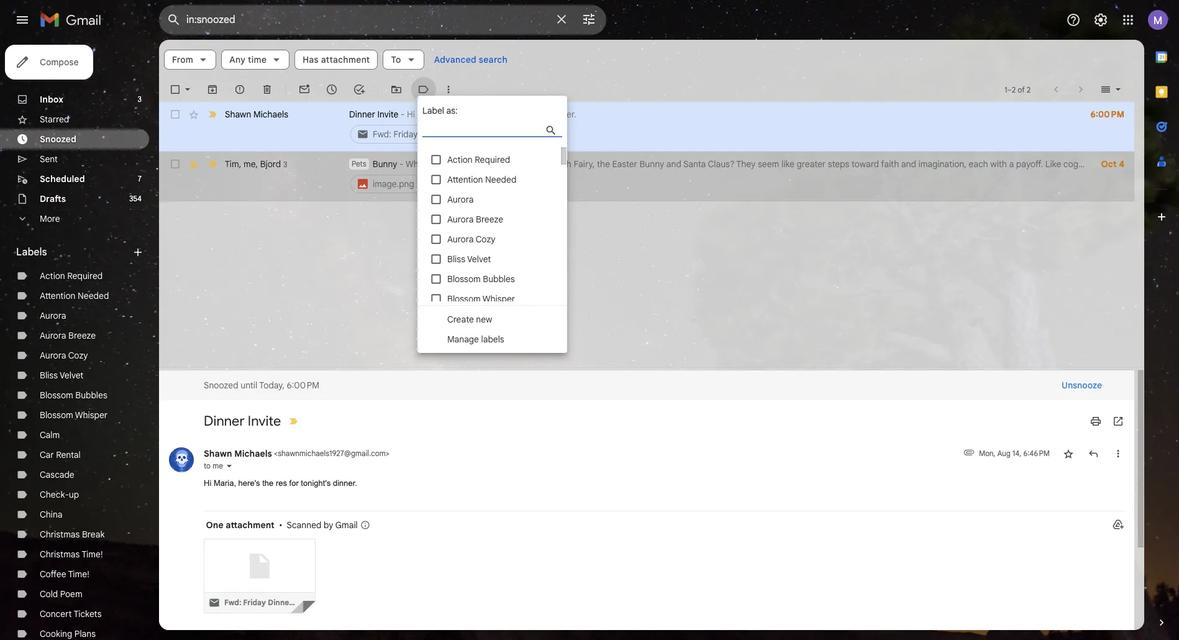 Task type: locate. For each thing, give the bounding box(es) containing it.
shawn up to me at left bottom
[[204, 448, 232, 459]]

0 vertical spatial breeze
[[476, 214, 503, 225]]

res
[[486, 109, 498, 120], [276, 479, 287, 488]]

shawnmichaels1927@gmail.com
[[278, 449, 386, 458]]

dinner.eml
[[420, 129, 462, 140], [268, 598, 307, 607]]

dinner.eml down the label as:
[[420, 129, 462, 140]]

6:46 pm
[[1024, 449, 1050, 458]]

label
[[423, 105, 444, 116]]

attachments image
[[963, 446, 976, 459]]

aurora
[[447, 194, 474, 205], [447, 214, 474, 225], [447, 234, 474, 245], [40, 310, 66, 321], [40, 330, 66, 341], [40, 350, 66, 361]]

1 horizontal spatial 3
[[283, 159, 287, 169]]

0 vertical spatial shawn
[[225, 109, 251, 120]]

maria, down show details image
[[214, 479, 236, 488]]

1 vertical spatial me
[[213, 461, 223, 471]]

friday up what
[[394, 129, 418, 140]]

me
[[244, 158, 256, 169], [213, 461, 223, 471]]

0 vertical spatial fwd:
[[373, 129, 391, 140]]

hi down the to at bottom left
[[204, 479, 211, 488]]

dinner down until at the bottom left of page
[[204, 413, 245, 430]]

attachment inside button
[[321, 54, 370, 65]]

dinner. inside row
[[550, 109, 576, 120]]

me right the to at bottom left
[[213, 461, 223, 471]]

and
[[667, 158, 682, 170], [902, 158, 917, 170]]

1 horizontal spatial attachment
[[321, 54, 370, 65]]

tonight's down shawnmichaels1927@gmail.com
[[301, 479, 331, 488]]

the right as:
[[470, 109, 483, 120]]

6:00 pm down toggle split pane mode icon
[[1091, 109, 1125, 120]]

tim
[[225, 158, 239, 169]]

invite
[[378, 109, 399, 120], [248, 413, 281, 430]]

action required
[[447, 154, 510, 165], [40, 270, 103, 282]]

the left tooth
[[534, 158, 547, 170]]

- left what
[[400, 158, 404, 170]]

blossom bubbles up blossom whisper link
[[40, 390, 107, 401]]

imagination,
[[919, 158, 967, 170]]

1 vertical spatial 6:00 pm
[[287, 380, 320, 391]]

maria, left as:
[[417, 109, 442, 120]]

any time button
[[221, 50, 290, 70]]

dinner. up tooth
[[550, 109, 576, 120]]

dinner invite main content
[[159, 40, 1174, 640]]

hi
[[407, 109, 415, 120], [204, 479, 211, 488]]

compose button
[[5, 45, 94, 80]]

0 vertical spatial time!
[[82, 549, 103, 560]]

bliss down aurora cozy link
[[40, 370, 58, 381]]

1 horizontal spatial and
[[902, 158, 917, 170]]

create new
[[447, 314, 492, 325]]

bunny right easter
[[640, 158, 664, 170]]

report spam image
[[234, 83, 246, 96]]

they
[[737, 158, 756, 170]]

0 horizontal spatial dinner
[[204, 413, 245, 430]]

0 horizontal spatial ,
[[239, 158, 241, 169]]

1 horizontal spatial needed
[[485, 174, 517, 185]]

cascade
[[40, 469, 74, 480]]

action right is
[[447, 154, 473, 165]]

row containing shawn michaels
[[159, 102, 1135, 152]]

labels heading
[[16, 246, 132, 259]]

0 horizontal spatial aurora breeze
[[40, 330, 96, 341]]

0 horizontal spatial action
[[40, 270, 65, 282]]

search
[[479, 54, 508, 65]]

1 cell from the top
[[349, 108, 1081, 145]]

search mail image
[[163, 9, 185, 31]]

bliss velvet up the 'create new'
[[447, 254, 491, 265]]

cell containing bunny
[[349, 158, 1174, 195]]

0 horizontal spatial maria,
[[214, 479, 236, 488]]

1 horizontal spatial attention
[[447, 174, 483, 185]]

mon, aug 14, 6:46 pm cell
[[979, 448, 1050, 460]]

cold poem
[[40, 589, 82, 600]]

0 vertical spatial cozy
[[476, 234, 496, 245]]

fwd: inside cell
[[373, 129, 391, 140]]

3 inside tim , me , bjord 3
[[283, 159, 287, 169]]

for up label-as menu open text box on the top of the page
[[500, 109, 511, 120]]

friday
[[394, 129, 418, 140], [243, 598, 266, 607]]

michaels down delete image
[[253, 109, 288, 120]]

0 horizontal spatial attention needed
[[40, 290, 109, 301]]

0 vertical spatial michaels
[[253, 109, 288, 120]]

fwd: down move to image
[[373, 129, 391, 140]]

breeze down purpose
[[476, 214, 503, 225]]

action required up attention needed link
[[40, 270, 103, 282]]

the right is
[[437, 158, 450, 170]]

0 vertical spatial dinner.
[[550, 109, 576, 120]]

6:00 pm right today,
[[287, 380, 320, 391]]

and left santa
[[667, 158, 682, 170]]

- down move to image
[[401, 109, 405, 120]]

cell for 6:00 pm
[[349, 108, 1081, 145]]

1 horizontal spatial attention needed
[[447, 174, 517, 185]]

toggle split pane mode image
[[1100, 83, 1112, 96]]

bubbles
[[483, 273, 515, 285], [75, 390, 107, 401]]

velvet up blossom bubbles link
[[60, 370, 84, 381]]

for down shawn michaels cell
[[289, 479, 299, 488]]

time!
[[82, 549, 103, 560], [68, 569, 89, 580]]

blossom whisper down blossom bubbles link
[[40, 410, 108, 421]]

0 horizontal spatial bliss
[[40, 370, 58, 381]]

1 vertical spatial fwd: friday dinner.eml
[[224, 598, 307, 607]]

scheduled
[[40, 173, 85, 185]]

1 horizontal spatial dinner.eml
[[420, 129, 462, 140]]

snoozed until today, 6:00 pm
[[204, 380, 320, 391]]

shawn for shawn michaels < shawnmichaels1927@gmail.com >
[[204, 448, 232, 459]]

china link
[[40, 509, 63, 520]]

1 vertical spatial whisper
[[75, 410, 108, 421]]

action up attention needed link
[[40, 270, 65, 282]]

0 horizontal spatial aurora cozy
[[40, 350, 88, 361]]

michaels for shawn michaels
[[253, 109, 288, 120]]

bubbles up new
[[483, 273, 515, 285]]

invite down move to image
[[378, 109, 399, 120]]

1 horizontal spatial 2
[[1027, 85, 1031, 94]]

attention needed down purpose
[[447, 174, 517, 185]]

1 vertical spatial required
[[67, 270, 103, 282]]

calm link
[[40, 429, 60, 441]]

christmas down china 'link'
[[40, 529, 80, 540]]

1 horizontal spatial fwd: friday dinner.eml
[[373, 129, 462, 140]]

support image
[[1066, 12, 1081, 27]]

1 horizontal spatial here's
[[444, 109, 468, 120]]

here's
[[444, 109, 468, 120], [238, 479, 260, 488]]

aurora breeze up aurora cozy link
[[40, 330, 96, 341]]

1 vertical spatial blossom whisper
[[40, 410, 108, 421]]

1 vertical spatial dinner
[[204, 413, 245, 430]]

bunny up image.png on the top of the page
[[373, 158, 397, 170]]

snoozed inside 'dinner invite' 'main content'
[[204, 380, 238, 391]]

1 vertical spatial bubbles
[[75, 390, 107, 401]]

•
[[279, 520, 283, 531]]

rental
[[56, 449, 81, 460]]

2 cell from the top
[[349, 158, 1174, 195]]

0 horizontal spatial bunny
[[373, 158, 397, 170]]

fairy,
[[574, 158, 595, 170]]

res inside cell
[[486, 109, 498, 120]]

and right faith
[[902, 158, 917, 170]]

0 horizontal spatial whisper
[[75, 410, 108, 421]]

attention needed inside labels navigation
[[40, 290, 109, 301]]

the right fairy, on the top of the page
[[597, 158, 610, 170]]

payoff.
[[1017, 158, 1043, 170]]

0 vertical spatial fwd: friday dinner.eml
[[373, 129, 462, 140]]

fwd: right the message 'image'
[[224, 598, 241, 607]]

snoozed left until at the bottom left of page
[[204, 380, 238, 391]]

0 vertical spatial for
[[500, 109, 511, 120]]

snoozed inside labels navigation
[[40, 134, 76, 145]]

michaels left <
[[234, 448, 272, 459]]

blossom whisper up new
[[447, 293, 515, 305]]

1 horizontal spatial res
[[486, 109, 498, 120]]

1 vertical spatial time!
[[68, 569, 89, 580]]

0 horizontal spatial friday
[[243, 598, 266, 607]]

0 vertical spatial attachment
[[321, 54, 370, 65]]

1 vertical spatial needed
[[78, 290, 109, 301]]

poem
[[60, 589, 82, 600]]

res down <
[[276, 479, 287, 488]]

1 vertical spatial res
[[276, 479, 287, 488]]

attachment up add to tasks image
[[321, 54, 370, 65]]

attachment for has
[[321, 54, 370, 65]]

2 left of
[[1012, 85, 1016, 94]]

advanced search options image
[[577, 7, 602, 32]]

1 horizontal spatial aurora cozy
[[447, 234, 496, 245]]

dinner. down shawnmichaels1927@gmail.com
[[333, 479, 357, 488]]

michaels
[[253, 109, 288, 120], [234, 448, 272, 459]]

car rental
[[40, 449, 81, 460]]

the down shawn michaels cell
[[262, 479, 274, 488]]

tonight's up label-as menu open text box on the top of the page
[[513, 109, 548, 120]]

pets
[[352, 159, 367, 168]]

0 vertical spatial attention
[[447, 174, 483, 185]]

christmas for christmas break
[[40, 529, 80, 540]]

1 horizontal spatial friday
[[394, 129, 418, 140]]

dinner invite - hi maria, here's the res for tonight's dinner.
[[349, 109, 576, 120]]

dinner for dinner invite
[[204, 413, 245, 430]]

0 horizontal spatial velvet
[[60, 370, 84, 381]]

christmas up coffee time! link
[[40, 549, 80, 560]]

1 horizontal spatial me
[[244, 158, 256, 169]]

shawn
[[225, 109, 251, 120], [204, 448, 232, 459]]

0 vertical spatial invite
[[378, 109, 399, 120]]

cell containing dinner invite
[[349, 108, 1081, 145]]

0 vertical spatial friday
[[394, 129, 418, 140]]

1 horizontal spatial bunny
[[640, 158, 664, 170]]

velvet up new
[[467, 254, 491, 265]]

michaels inside row
[[253, 109, 288, 120]]

break
[[82, 529, 105, 540]]

whisper up new
[[483, 293, 515, 305]]

1 vertical spatial action required
[[40, 270, 103, 282]]

settings image
[[1094, 12, 1109, 27]]

None search field
[[159, 5, 607, 35]]

0 horizontal spatial 3
[[138, 94, 142, 104]]

bliss inside labels navigation
[[40, 370, 58, 381]]

0 vertical spatial cell
[[349, 108, 1081, 145]]

fwd:
[[373, 129, 391, 140], [224, 598, 241, 607]]

oct
[[1102, 158, 1117, 170]]

action
[[447, 154, 473, 165], [40, 270, 65, 282]]

row
[[159, 102, 1135, 152], [159, 152, 1174, 201]]

blossom bubbles inside labels navigation
[[40, 390, 107, 401]]

fwd: friday dinner.eml
[[373, 129, 462, 140], [224, 598, 307, 607]]

1 vertical spatial snoozed
[[204, 380, 238, 391]]

0 vertical spatial -
[[401, 109, 405, 120]]

0 vertical spatial required
[[475, 154, 510, 165]]

1 horizontal spatial dinner.
[[550, 109, 576, 120]]

friday right download attachment fwd: friday dinner.eml 'icon'
[[243, 598, 266, 607]]

action required down label-as menu open text box on the top of the page
[[447, 154, 510, 165]]

1 vertical spatial dinner.
[[333, 479, 357, 488]]

attachment for one
[[226, 520, 275, 531]]

dinner down add to tasks image
[[349, 109, 375, 120]]

needed down purpose
[[485, 174, 517, 185]]

1 vertical spatial velvet
[[60, 370, 84, 381]]

0 vertical spatial velvet
[[467, 254, 491, 265]]

greater
[[797, 158, 826, 170]]

1 horizontal spatial ,
[[256, 158, 258, 169]]

sent
[[40, 153, 58, 165]]

2
[[1012, 85, 1016, 94], [1027, 85, 1031, 94]]

gmail
[[335, 520, 358, 531]]

0 vertical spatial attention needed
[[447, 174, 517, 185]]

needed down action required link
[[78, 290, 109, 301]]

1 horizontal spatial bliss velvet
[[447, 254, 491, 265]]

michaels for shawn michaels < shawnmichaels1927@gmail.com >
[[234, 448, 272, 459]]

inbox
[[40, 94, 63, 105]]

0 horizontal spatial cozy
[[68, 350, 88, 361]]

needed inside labels navigation
[[78, 290, 109, 301]]

blossom whisper link
[[40, 410, 108, 421]]

dinner.eml right add attachment to drive fwd: friday dinner.eml image
[[268, 598, 307, 607]]

- for invite
[[401, 109, 405, 120]]

breeze up aurora cozy link
[[68, 330, 96, 341]]

1 vertical spatial attention needed
[[40, 290, 109, 301]]

cognitive
[[1064, 158, 1100, 170]]

labels image
[[418, 83, 430, 96]]

2 christmas from the top
[[40, 549, 80, 560]]

0 horizontal spatial snoozed
[[40, 134, 76, 145]]

bliss velvet inside labels navigation
[[40, 370, 84, 381]]

1 vertical spatial aurora cozy
[[40, 350, 88, 361]]

1 horizontal spatial whisper
[[483, 293, 515, 305]]

dinner
[[349, 109, 375, 120], [204, 413, 245, 430]]

aurora breeze down purpose
[[447, 214, 503, 225]]

1 vertical spatial here's
[[238, 479, 260, 488]]

time! for christmas time!
[[82, 549, 103, 560]]

shawn inside row
[[225, 109, 251, 120]]

required
[[475, 154, 510, 165], [67, 270, 103, 282]]

shawn michaels < shawnmichaels1927@gmail.com >
[[204, 448, 390, 459]]

more image
[[442, 83, 455, 96]]

advanced
[[434, 54, 477, 65]]

of
[[1018, 85, 1025, 94]]

none checkbox inside row
[[169, 158, 181, 170]]

bliss velvet down aurora cozy link
[[40, 370, 84, 381]]

0 vertical spatial res
[[486, 109, 498, 120]]

0 vertical spatial blossom bubbles
[[447, 273, 515, 285]]

2 row from the top
[[159, 152, 1174, 201]]

what
[[406, 158, 427, 170]]

each
[[969, 158, 989, 170]]

0 vertical spatial action required
[[447, 154, 510, 165]]

dinner inside row
[[349, 109, 375, 120]]

breeze
[[476, 214, 503, 225], [68, 330, 96, 341]]

0 horizontal spatial dinner.eml
[[268, 598, 307, 607]]

message image
[[209, 598, 219, 608]]

1 christmas from the top
[[40, 529, 80, 540]]

hi left label
[[407, 109, 415, 120]]

time! down the break
[[82, 549, 103, 560]]

cooking
[[40, 628, 72, 639]]

attachment left •
[[226, 520, 275, 531]]

1 horizontal spatial aurora breeze
[[447, 214, 503, 225]]

fwd: friday dinner.eml inside row
[[373, 129, 462, 140]]

required up attention needed link
[[67, 270, 103, 282]]

0 vertical spatial bliss velvet
[[447, 254, 491, 265]]

1 vertical spatial invite
[[248, 413, 281, 430]]

0 vertical spatial here's
[[444, 109, 468, 120]]

0 horizontal spatial fwd:
[[224, 598, 241, 607]]

1 vertical spatial -
[[400, 158, 404, 170]]

attention up aurora link
[[40, 290, 75, 301]]

bliss up 'create'
[[447, 254, 465, 265]]

0 horizontal spatial res
[[276, 479, 287, 488]]

like
[[1046, 158, 1062, 170]]

time! for coffee time!
[[68, 569, 89, 580]]

blossom bubbles up new
[[447, 273, 515, 285]]

0 horizontal spatial bubbles
[[75, 390, 107, 401]]

shawn down report spam 'image'
[[225, 109, 251, 120]]

1 , from the left
[[239, 158, 241, 169]]

purpose
[[470, 158, 502, 170]]

bubbles up blossom whisper link
[[75, 390, 107, 401]]

1 2 from the left
[[1012, 85, 1016, 94]]

invite inside cell
[[378, 109, 399, 120]]

until
[[241, 380, 257, 391]]

res up label-as menu open text box on the top of the page
[[486, 109, 498, 120]]

1 horizontal spatial for
[[500, 109, 511, 120]]

labels navigation
[[0, 40, 159, 640]]

1 vertical spatial aurora breeze
[[40, 330, 96, 341]]

check-up
[[40, 489, 79, 500]]

1 vertical spatial breeze
[[68, 330, 96, 341]]

2 right of
[[1027, 85, 1031, 94]]

0 vertical spatial tonight's
[[513, 109, 548, 120]]

fwd: friday dinner.eml down label
[[373, 129, 462, 140]]

labels
[[16, 246, 47, 259]]

me right the "tim"
[[244, 158, 256, 169]]

create
[[447, 314, 474, 325]]

cell
[[349, 108, 1081, 145], [349, 158, 1174, 195]]

time! up 'poem'
[[68, 569, 89, 580]]

pets bunny - what is the real purpose behind the tooth fairy, the easter bunny and santa claus? they seem like greater steps toward faith and imagination, each with a payoff. like cognitive training exercises.
[[352, 158, 1174, 170]]

Label-as menu open text field
[[423, 122, 586, 137]]

2 and from the left
[[902, 158, 917, 170]]

required down label-as menu open text box on the top of the page
[[475, 154, 510, 165]]

fwd: friday dinner.eml right the message 'image'
[[224, 598, 307, 607]]

1 horizontal spatial required
[[475, 154, 510, 165]]

0 horizontal spatial and
[[667, 158, 682, 170]]

None checkbox
[[169, 158, 181, 170]]

with
[[991, 158, 1007, 170]]

attention down the real
[[447, 174, 483, 185]]

christmas break
[[40, 529, 105, 540]]

concert tickets
[[40, 608, 102, 620]]

attention needed down action required link
[[40, 290, 109, 301]]

snoozed down starred
[[40, 134, 76, 145]]

today,
[[259, 380, 285, 391]]

check-up link
[[40, 489, 79, 500]]

whisper down blossom bubbles link
[[75, 410, 108, 421]]

None checkbox
[[169, 83, 181, 96], [169, 108, 181, 121], [169, 83, 181, 96], [169, 108, 181, 121]]

0 horizontal spatial needed
[[78, 290, 109, 301]]

1 vertical spatial hi
[[204, 479, 211, 488]]

0 horizontal spatial tonight's
[[301, 479, 331, 488]]

tab list
[[1145, 40, 1180, 595]]

1 vertical spatial blossom bubbles
[[40, 390, 107, 401]]

invite up <
[[248, 413, 281, 430]]

check-
[[40, 489, 69, 500]]

>
[[386, 449, 390, 458]]

1 horizontal spatial maria,
[[417, 109, 442, 120]]

aurora cozy
[[447, 234, 496, 245], [40, 350, 88, 361]]

1 row from the top
[[159, 102, 1135, 152]]

1 vertical spatial attention
[[40, 290, 75, 301]]



Task type: describe. For each thing, give the bounding box(es) containing it.
maria, inside cell
[[417, 109, 442, 120]]

aug
[[998, 449, 1011, 458]]

coffee time!
[[40, 569, 89, 580]]

labels
[[481, 334, 504, 345]]

more
[[40, 213, 60, 224]]

for inside row
[[500, 109, 511, 120]]

unsnooze button
[[1052, 374, 1112, 397]]

action required inside labels navigation
[[40, 270, 103, 282]]

0 horizontal spatial fwd: friday dinner.eml
[[224, 598, 307, 607]]

shawn michaels
[[225, 109, 288, 120]]

cold poem link
[[40, 589, 82, 600]]

christmas for christmas time!
[[40, 549, 80, 560]]

0 vertical spatial blossom whisper
[[447, 293, 515, 305]]

training
[[1102, 158, 1132, 170]]

add attachment to drive fwd: friday dinner.eml image
[[250, 590, 263, 603]]

whisper inside labels navigation
[[75, 410, 108, 421]]

advanced search
[[434, 54, 508, 65]]

invite for dinner invite
[[248, 413, 281, 430]]

tooth
[[549, 158, 572, 170]]

coffee
[[40, 569, 66, 580]]

gmail image
[[40, 7, 108, 32]]

dinner for dinner invite - hi maria, here's the res for tonight's dinner.
[[349, 109, 375, 120]]

snoozed for snoozed link
[[40, 134, 76, 145]]

hi maria, here's the res for tonight's dinner.
[[204, 479, 357, 488]]

delete image
[[261, 83, 273, 96]]

action required link
[[40, 270, 103, 282]]

aurora link
[[40, 310, 66, 321]]

0 vertical spatial 6:00 pm
[[1091, 109, 1125, 120]]

manage labels
[[447, 334, 504, 345]]

0 vertical spatial action
[[447, 154, 473, 165]]

christmas time! link
[[40, 549, 103, 560]]

a
[[1010, 158, 1014, 170]]

me inside row
[[244, 158, 256, 169]]

snoozed for snoozed until today, 6:00 pm
[[204, 380, 238, 391]]

0 horizontal spatial 6:00 pm
[[287, 380, 320, 391]]

2 2 from the left
[[1027, 85, 1031, 94]]

0 vertical spatial whisper
[[483, 293, 515, 305]]

1 horizontal spatial breeze
[[476, 214, 503, 225]]

attention needed link
[[40, 290, 109, 301]]

by
[[324, 520, 333, 531]]

to button
[[383, 50, 424, 70]]

archive image
[[206, 83, 219, 96]]

<
[[274, 449, 278, 458]]

cascade link
[[40, 469, 74, 480]]

not starred image
[[1063, 448, 1075, 460]]

here's inside cell
[[444, 109, 468, 120]]

scanned
[[287, 520, 322, 531]]

has attachment
[[303, 54, 370, 65]]

mon,
[[979, 449, 996, 458]]

1 horizontal spatial velvet
[[467, 254, 491, 265]]

to me
[[204, 461, 223, 471]]

cooking plans
[[40, 628, 96, 639]]

1 and from the left
[[667, 158, 682, 170]]

compose
[[40, 57, 79, 68]]

oct 4
[[1102, 158, 1125, 170]]

has
[[303, 54, 319, 65]]

aurora breeze inside labels navigation
[[40, 330, 96, 341]]

row inside 'dinner invite' 'main content'
[[159, 102, 1135, 152]]

attention inside labels navigation
[[40, 290, 75, 301]]

main menu image
[[15, 12, 30, 27]]

row containing tim
[[159, 152, 1174, 201]]

breeze inside labels navigation
[[68, 330, 96, 341]]

faith
[[881, 158, 899, 170]]

one
[[206, 520, 224, 531]]

snooze image
[[326, 83, 338, 96]]

coffee time! link
[[40, 569, 89, 580]]

any
[[229, 54, 246, 65]]

add to tasks image
[[353, 83, 365, 96]]

santa
[[684, 158, 706, 170]]

download attachment fwd: friday dinner.eml image
[[227, 590, 240, 603]]

sent link
[[40, 153, 58, 165]]

show details image
[[226, 462, 233, 470]]

bubbles inside labels navigation
[[75, 390, 107, 401]]

has attachment button
[[295, 50, 378, 70]]

shawn michaels cell
[[204, 448, 390, 459]]

car rental link
[[40, 449, 81, 460]]

–
[[1008, 85, 1012, 94]]

14,
[[1013, 449, 1022, 458]]

manage
[[447, 334, 479, 345]]

shawn for shawn michaels
[[225, 109, 251, 120]]

1 horizontal spatial cozy
[[476, 234, 496, 245]]

drafts
[[40, 193, 66, 204]]

velvet inside labels navigation
[[60, 370, 84, 381]]

- for bunny
[[400, 158, 404, 170]]

fwd: friday dinner.eml link
[[204, 539, 316, 613]]

354
[[129, 194, 142, 203]]

tim , me , bjord 3
[[225, 158, 287, 169]]

Not starred checkbox
[[1063, 448, 1075, 460]]

0 horizontal spatial for
[[289, 479, 299, 488]]

new
[[476, 314, 492, 325]]

tonight's inside row
[[513, 109, 548, 120]]

car
[[40, 449, 54, 460]]

seem
[[758, 158, 780, 170]]

0 vertical spatial needed
[[485, 174, 517, 185]]

clear search image
[[549, 7, 574, 32]]

2 , from the left
[[256, 158, 258, 169]]

china
[[40, 509, 63, 520]]

from button
[[164, 50, 216, 70]]

1 vertical spatial friday
[[243, 598, 266, 607]]

blossom bubbles link
[[40, 390, 107, 401]]

label as:
[[423, 105, 458, 116]]

1
[[1005, 85, 1008, 94]]

scheduled link
[[40, 173, 85, 185]]

tickets
[[74, 608, 102, 620]]

christmas time!
[[40, 549, 103, 560]]

friday inside row
[[394, 129, 418, 140]]

as:
[[447, 105, 458, 116]]

aurora cozy inside labels navigation
[[40, 350, 88, 361]]

0 horizontal spatial hi
[[204, 479, 211, 488]]

inbox link
[[40, 94, 63, 105]]

time
[[248, 54, 267, 65]]

is
[[429, 158, 435, 170]]

cell for oct 4
[[349, 158, 1174, 195]]

0 horizontal spatial here's
[[238, 479, 260, 488]]

blossom whisper inside labels navigation
[[40, 410, 108, 421]]

hi inside cell
[[407, 109, 415, 120]]

1 horizontal spatial blossom bubbles
[[447, 273, 515, 285]]

plans
[[74, 628, 96, 639]]

0 horizontal spatial dinner.
[[333, 479, 357, 488]]

real
[[453, 158, 467, 170]]

cozy inside labels navigation
[[68, 350, 88, 361]]

dinner.eml inside cell
[[420, 129, 462, 140]]

advanced search button
[[429, 48, 513, 71]]

2 bunny from the left
[[640, 158, 664, 170]]

one attachment •  scanned by gmail
[[204, 520, 358, 531]]

invite for dinner invite - hi maria, here's the res for tonight's dinner.
[[378, 109, 399, 120]]

concert
[[40, 608, 72, 620]]

claus?
[[708, 158, 735, 170]]

required inside labels navigation
[[67, 270, 103, 282]]

easter
[[612, 158, 638, 170]]

Search mail text field
[[186, 14, 547, 26]]

behind
[[505, 158, 532, 170]]

to
[[391, 54, 401, 65]]

0 vertical spatial aurora cozy
[[447, 234, 496, 245]]

concert tickets link
[[40, 608, 102, 620]]

drafts link
[[40, 193, 66, 204]]

1 horizontal spatial bubbles
[[483, 273, 515, 285]]

cooking plans link
[[40, 628, 96, 639]]

mon, aug 14, 6:46 pm
[[979, 449, 1050, 458]]

unsnooze
[[1062, 380, 1102, 391]]

bliss velvet link
[[40, 370, 84, 381]]

1 bunny from the left
[[373, 158, 397, 170]]

1 horizontal spatial action required
[[447, 154, 510, 165]]

any time
[[229, 54, 267, 65]]

add all to drive image
[[1113, 518, 1125, 530]]

1 vertical spatial dinner.eml
[[268, 598, 307, 607]]

0 vertical spatial aurora breeze
[[447, 214, 503, 225]]

action inside labels navigation
[[40, 270, 65, 282]]

1 horizontal spatial bliss
[[447, 254, 465, 265]]

1 vertical spatial fwd:
[[224, 598, 241, 607]]

move to image
[[390, 83, 403, 96]]

more button
[[0, 209, 149, 229]]

exercises.
[[1134, 158, 1174, 170]]

3 inside labels navigation
[[138, 94, 142, 104]]



Task type: vqa. For each thing, say whether or not it's contained in the screenshot.
Search mail text box
yes



